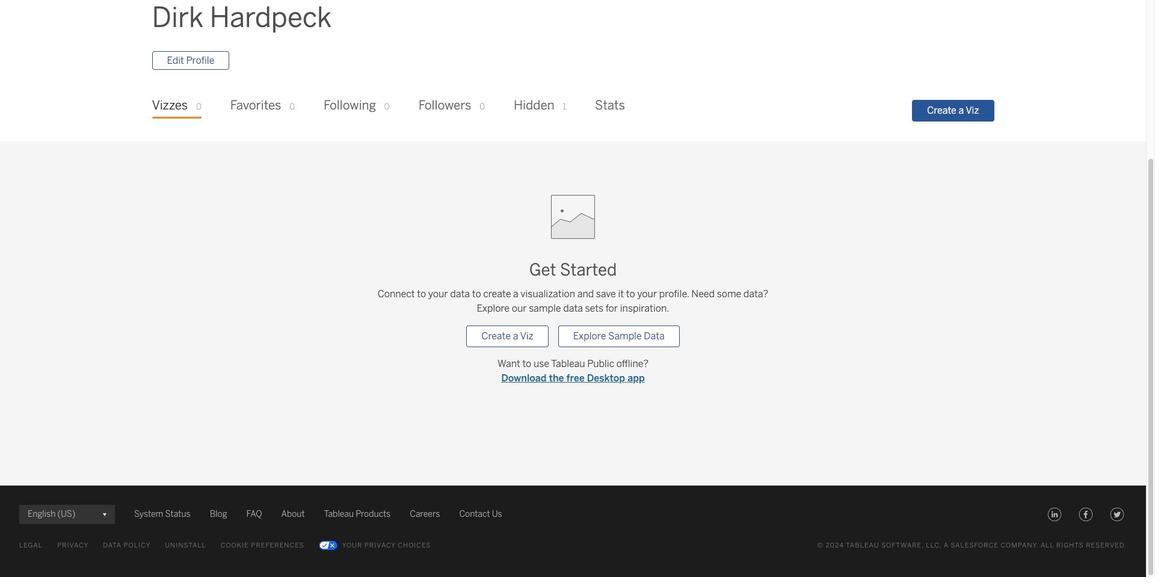 Task type: vqa. For each thing, say whether or not it's contained in the screenshot.
Selected language element
yes



Task type: locate. For each thing, give the bounding box(es) containing it.
selected language element
[[28, 505, 107, 524]]



